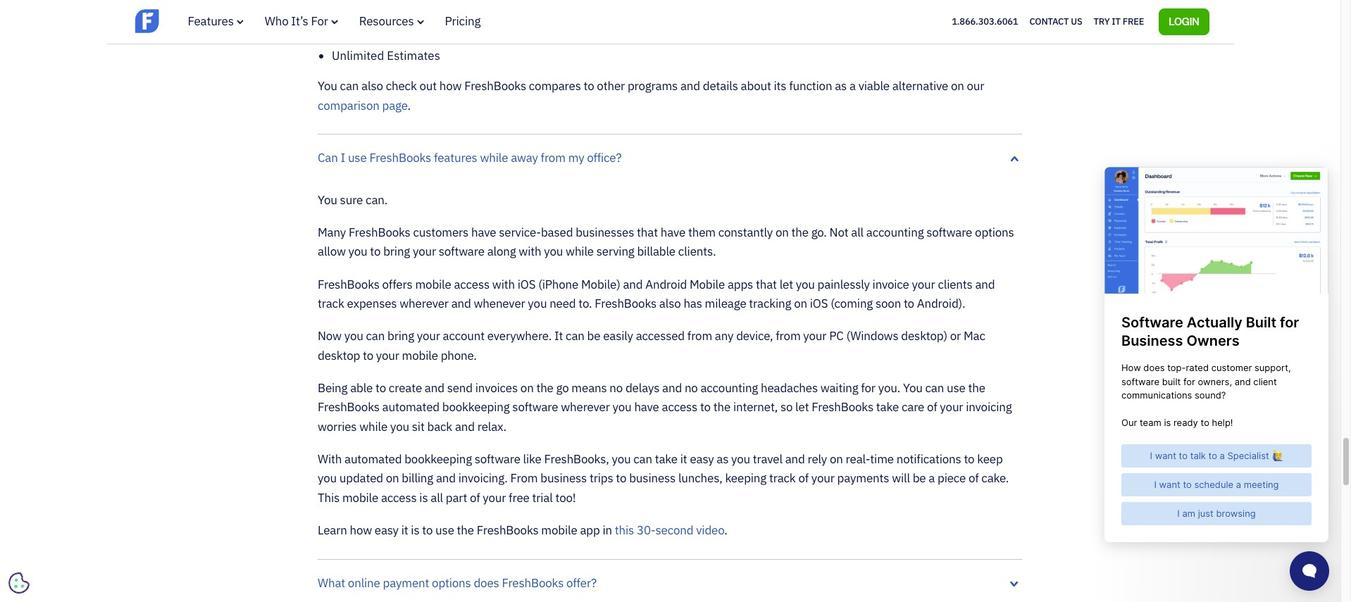 Task type: describe. For each thing, give the bounding box(es) containing it.
page
[[382, 98, 408, 113]]

automated inside the with automated bookkeeping software like freshbooks, you can take it easy as you travel and rely on real-time notifications to keep you updated on billing and invoicing. from business trips to business lunches, keeping track of your payments will be a piece of cake. this mobile access is all part of your free trial too!
[[345, 452, 402, 467]]

1 business from the left
[[541, 471, 587, 486]]

1.866.303.6061 link
[[952, 15, 1018, 27]]

can i use freshbooks features while away from my office?
[[318, 150, 622, 166]]

pricing link
[[445, 13, 481, 29]]

as inside the with automated bookkeeping software like freshbooks, you can take it easy as you travel and rely on real-time notifications to keep you updated on billing and invoicing. from business trips to business lunches, keeping track of your payments will be a piece of cake. this mobile access is all part of your free trial too!
[[717, 452, 729, 467]]

desktop)
[[901, 329, 948, 344]]

online
[[348, 575, 380, 591]]

who
[[265, 13, 289, 29]]

of left 'cake.'
[[969, 471, 979, 486]]

and right delays
[[662, 380, 682, 396]]

2 no from the left
[[685, 380, 698, 396]]

and right clients
[[975, 277, 995, 292]]

you can also check out how freshbooks compares to other programs and details about its function as a viable alternative on our comparison page .
[[318, 79, 984, 113]]

all inside many freshbooks customers have service-based businesses that have them constantly on the go. not all accounting software options allow you to bring your software along with you while serving billable clients.
[[851, 225, 864, 240]]

mobile inside now you can bring your account everywhere. it can be easily accessed from any device, from your pc (windows desktop) or mac desktop to your mobile phone.
[[402, 348, 438, 363]]

you down based
[[544, 244, 563, 259]]

can inside 'you can also check out how freshbooks compares to other programs and details about its function as a viable alternative on our comparison page .'
[[340, 79, 359, 94]]

and inside 'you can also check out how freshbooks compares to other programs and details about its function as a viable alternative on our comparison page .'
[[681, 79, 700, 94]]

2 vertical spatial use
[[435, 523, 454, 538]]

you.
[[878, 380, 900, 396]]

take inside being able to create and send invoices on the go means no delays and no accounting headaches waiting for you. you can use the freshbooks automated bookkeeping software wherever you have access to the internet, so let freshbooks take care of your invoicing worries while you sit back and relax.
[[876, 400, 899, 415]]

you up trips
[[612, 452, 631, 467]]

you for you sure can.
[[318, 192, 337, 207]]

0 horizontal spatial easy
[[375, 523, 399, 538]]

access inside the with automated bookkeeping software like freshbooks, you can take it easy as you travel and rely on real-time notifications to keep you updated on billing and invoicing. from business trips to business lunches, keeping track of your payments will be a piece of cake. this mobile access is all part of your free trial too!
[[381, 490, 417, 506]]

who it's for
[[265, 13, 328, 29]]

go
[[556, 380, 569, 396]]

part
[[446, 490, 467, 506]]

android).
[[917, 296, 965, 311]]

software down customers
[[439, 244, 485, 259]]

offer?
[[566, 575, 597, 591]]

and up 'part'
[[436, 471, 456, 486]]

(iphone
[[538, 277, 579, 292]]

app
[[580, 523, 600, 538]]

try it free link
[[1094, 13, 1144, 31]]

invoices
[[475, 380, 518, 396]]

account
[[443, 329, 485, 344]]

will
[[892, 471, 910, 486]]

(windows
[[846, 329, 899, 344]]

with inside the freshbooks offers mobile access with ios (iphone mobile) and android mobile apps that let you painlessly invoice your clients and track expenses wherever and whenever you need to. freshbooks also has mileage tracking on ios (coming soon to android).
[[492, 277, 515, 292]]

android
[[646, 277, 687, 292]]

offers
[[382, 277, 413, 292]]

all inside the with automated bookkeeping software like freshbooks, you can take it easy as you travel and rely on real-time notifications to keep you updated on billing and invoicing. from business trips to business lunches, keeping track of your payments will be a piece of cake. this mobile access is all part of your free trial too!
[[431, 490, 443, 506]]

on right rely
[[830, 452, 843, 467]]

freshbooks up the can.
[[369, 150, 431, 166]]

features link
[[188, 13, 244, 29]]

can right it
[[566, 329, 585, 344]]

it inside the with automated bookkeeping software like freshbooks, you can take it easy as you travel and rely on real-time notifications to keep you updated on billing and invoicing. from business trips to business lunches, keeping track of your payments will be a piece of cake. this mobile access is all part of your free trial too!
[[680, 452, 687, 467]]

freshbooks inside 'you can also check out how freshbooks compares to other programs and details about its function as a viable alternative on our comparison page .'
[[464, 79, 526, 94]]

this
[[318, 490, 340, 506]]

contact
[[1030, 15, 1069, 27]]

trial
[[532, 490, 553, 506]]

you right allow
[[348, 244, 367, 259]]

your left the account
[[417, 329, 440, 344]]

mobile
[[690, 277, 725, 292]]

piece
[[938, 471, 966, 486]]

freshbooks down waiting
[[812, 400, 874, 415]]

wherever inside the freshbooks offers mobile access with ios (iphone mobile) and android mobile apps that let you painlessly invoice your clients and track expenses wherever and whenever you need to. freshbooks also has mileage tracking on ios (coming soon to android).
[[400, 296, 449, 311]]

customers
[[413, 225, 469, 240]]

send
[[447, 380, 473, 396]]

time
[[387, 22, 414, 37]]

payments
[[837, 471, 889, 486]]

it's
[[291, 13, 308, 29]]

notifications
[[897, 452, 961, 467]]

of down rely
[[798, 471, 809, 486]]

time
[[870, 452, 894, 467]]

of right 'part'
[[470, 490, 480, 506]]

automated inside being able to create and send invoices on the go means no delays and no accounting headaches waiting for you. you can use the freshbooks automated bookkeeping software wherever you have access to the internet, so let freshbooks take care of your invoicing worries while you sit back and relax.
[[382, 400, 440, 415]]

headaches
[[761, 380, 818, 396]]

it inside try it free 'link'
[[1112, 15, 1121, 27]]

out
[[420, 79, 437, 94]]

mileage
[[705, 296, 746, 311]]

to down billing
[[422, 523, 433, 538]]

unlimited for unlimited estimates
[[332, 48, 384, 63]]

you left painlessly
[[796, 277, 815, 292]]

mobile inside the with automated bookkeeping software like freshbooks, you can take it easy as you travel and rely on real-time notifications to keep you updated on billing and invoicing. from business trips to business lunches, keeping track of your payments will be a piece of cake. this mobile access is all part of your free trial too!
[[342, 490, 378, 506]]

check
[[386, 79, 417, 94]]

2 horizontal spatial have
[[661, 225, 686, 240]]

be inside now you can bring your account everywhere. it can be easily accessed from any device, from your pc (windows desktop) or mac desktop to your mobile phone.
[[587, 329, 600, 344]]

and right mobile)
[[623, 277, 643, 292]]

1 vertical spatial options
[[432, 575, 471, 591]]

2 horizontal spatial from
[[776, 329, 801, 344]]

freshbooks offers mobile access with ios (iphone mobile) and android mobile apps that let you painlessly invoice your clients and track expenses wherever and whenever you need to. freshbooks also has mileage tracking on ios (coming soon to android).
[[318, 277, 995, 311]]

real-
[[846, 452, 870, 467]]

freshbooks up worries
[[318, 400, 380, 415]]

invoicing
[[966, 400, 1012, 415]]

my
[[568, 150, 584, 166]]

take inside the with automated bookkeeping software like freshbooks, you can take it easy as you travel and rely on real-time notifications to keep you updated on billing and invoicing. from business trips to business lunches, keeping track of your payments will be a piece of cake. this mobile access is all part of your free trial too!
[[655, 452, 678, 467]]

track inside the with automated bookkeeping software like freshbooks, you can take it easy as you travel and rely on real-time notifications to keep you updated on billing and invoicing. from business trips to business lunches, keeping track of your payments will be a piece of cake. this mobile access is all part of your free trial too!
[[769, 471, 796, 486]]

your up create
[[376, 348, 399, 363]]

rely
[[808, 452, 827, 467]]

free
[[1123, 15, 1144, 27]]

login link
[[1159, 8, 1209, 35]]

your left pc
[[803, 329, 827, 344]]

1 horizontal spatial while
[[480, 150, 508, 166]]

freshbooks,
[[544, 452, 609, 467]]

being able to create and send invoices on the go means no delays and no accounting headaches waiting for you. you can use the freshbooks automated bookkeeping software wherever you have access to the internet, so let freshbooks take care of your invoicing worries while you sit back and relax.
[[318, 380, 1012, 434]]

need
[[550, 296, 576, 311]]

on inside the freshbooks offers mobile access with ios (iphone mobile) and android mobile apps that let you painlessly invoice your clients and track expenses wherever and whenever you need to. freshbooks also has mileage tracking on ios (coming soon to android).
[[794, 296, 807, 311]]

can down expenses
[[366, 329, 385, 344]]

about
[[741, 79, 771, 94]]

for
[[311, 13, 328, 29]]

(coming
[[831, 296, 873, 311]]

allow
[[318, 244, 346, 259]]

wherever inside being able to create and send invoices on the go means no delays and no accounting headaches waiting for you. you can use the freshbooks automated bookkeeping software wherever you have access to the internet, so let freshbooks take care of your invoicing worries while you sit back and relax.
[[561, 400, 610, 415]]

0 horizontal spatial from
[[541, 150, 566, 166]]

bookkeeping inside being able to create and send invoices on the go means no delays and no accounting headaches waiting for you. you can use the freshbooks automated bookkeeping software wherever you have access to the internet, so let freshbooks take care of your invoicing worries while you sit back and relax.
[[442, 400, 510, 415]]

freshbooks up expenses
[[318, 277, 380, 292]]

you for you can also check out how freshbooks compares to other programs and details about its function as a viable alternative on our comparison page .
[[318, 79, 337, 94]]

relax.
[[477, 419, 507, 434]]

cookie preferences image
[[8, 573, 30, 594]]

cookie consent banner dialog
[[11, 429, 222, 592]]

features
[[434, 150, 477, 166]]

painlessly
[[818, 277, 870, 292]]

your down invoicing.
[[483, 490, 506, 506]]

you left need
[[528, 296, 547, 311]]

how inside 'you can also check out how freshbooks compares to other programs and details about its function as a viable alternative on our comparison page .'
[[439, 79, 462, 94]]

can inside being able to create and send invoices on the go means no delays and no accounting headaches waiting for you. you can use the freshbooks automated bookkeeping software wherever you have access to the internet, so let freshbooks take care of your invoicing worries while you sit back and relax.
[[925, 380, 944, 396]]

track inside the freshbooks offers mobile access with ios (iphone mobile) and android mobile apps that let you painlessly invoice your clients and track expenses wherever and whenever you need to. freshbooks also has mileage tracking on ios (coming soon to android).
[[318, 296, 344, 311]]

not
[[830, 225, 849, 240]]

too!
[[555, 490, 576, 506]]

many freshbooks customers have service-based businesses that have them constantly on the go. not all accounting software options allow you to bring your software along with you while serving billable clients.
[[318, 225, 1014, 259]]

to inside many freshbooks customers have service-based businesses that have them constantly on the go. not all accounting software options allow you to bring your software along with you while serving billable clients.
[[370, 244, 381, 259]]

the down 'part'
[[457, 523, 474, 538]]

updated
[[339, 471, 383, 486]]

mobile left app
[[541, 523, 577, 538]]

desktop
[[318, 348, 360, 363]]

to right trips
[[616, 471, 627, 486]]

and up the account
[[451, 296, 471, 311]]

internet,
[[733, 400, 778, 415]]

like
[[523, 452, 542, 467]]

being
[[318, 380, 348, 396]]

and right back
[[455, 419, 475, 434]]

invoicing.
[[458, 471, 508, 486]]

this
[[615, 523, 634, 538]]

that inside many freshbooks customers have service-based businesses that have them constantly on the go. not all accounting software options allow you to bring your software along with you while serving billable clients.
[[637, 225, 658, 240]]

you inside now you can bring your account everywhere. it can be easily accessed from any device, from your pc (windows desktop) or mac desktop to your mobile phone.
[[344, 329, 363, 344]]

in
[[603, 523, 612, 538]]

1 no from the left
[[610, 380, 623, 396]]

clients
[[938, 277, 973, 292]]

of inside being able to create and send invoices on the go means no delays and no accounting headaches waiting for you. you can use the freshbooks automated bookkeeping software wherever you have access to the internet, so let freshbooks take care of your invoicing worries while you sit back and relax.
[[927, 400, 937, 415]]

login
[[1169, 15, 1199, 27]]

access inside the freshbooks offers mobile access with ios (iphone mobile) and android mobile apps that let you painlessly invoice your clients and track expenses wherever and whenever you need to. freshbooks also has mileage tracking on ios (coming soon to android).
[[454, 277, 490, 292]]

your inside being able to create and send invoices on the go means no delays and no accounting headaches waiting for you. you can use the freshbooks automated bookkeeping software wherever you have access to the internet, so let freshbooks take care of your invoicing worries while you sit back and relax.
[[940, 400, 963, 415]]

you left sit
[[390, 419, 409, 434]]

30-
[[637, 523, 656, 538]]

your inside the freshbooks offers mobile access with ios (iphone mobile) and android mobile apps that let you painlessly invoice your clients and track expenses wherever and whenever you need to. freshbooks also has mileage tracking on ios (coming soon to android).
[[912, 277, 935, 292]]

options inside many freshbooks customers have service-based businesses that have them constantly on the go. not all accounting software options allow you to bring your software along with you while serving billable clients.
[[975, 225, 1014, 240]]

or
[[950, 329, 961, 344]]

constantly
[[718, 225, 773, 240]]

waiting
[[821, 380, 858, 396]]

to left keep on the bottom right
[[964, 452, 975, 467]]

the left internet,
[[713, 400, 731, 415]]

back
[[427, 419, 452, 434]]

means
[[572, 380, 607, 396]]



Task type: vqa. For each thing, say whether or not it's contained in the screenshot.
soon
yes



Task type: locate. For each thing, give the bounding box(es) containing it.
0 vertical spatial be
[[587, 329, 600, 344]]

0 horizontal spatial also
[[361, 79, 383, 94]]

use
[[348, 150, 367, 166], [947, 380, 966, 396], [435, 523, 454, 538]]

0 horizontal spatial how
[[350, 523, 372, 538]]

you
[[348, 244, 367, 259], [544, 244, 563, 259], [796, 277, 815, 292], [528, 296, 547, 311], [344, 329, 363, 344], [613, 400, 632, 415], [390, 419, 409, 434], [612, 452, 631, 467], [731, 452, 750, 467], [318, 471, 337, 486]]

freshbooks logo image
[[135, 8, 244, 34]]

a left viable at the top of page
[[850, 79, 856, 94]]

function
[[789, 79, 832, 94]]

1 vertical spatial that
[[756, 277, 777, 292]]

mobile)
[[581, 277, 620, 292]]

0 vertical spatial unlimited
[[332, 22, 384, 37]]

track
[[318, 296, 344, 311], [769, 471, 796, 486]]

also down android
[[659, 296, 681, 311]]

as inside 'you can also check out how freshbooks compares to other programs and details about its function as a viable alternative on our comparison page .'
[[835, 79, 847, 94]]

let inside being able to create and send invoices on the go means no delays and no accounting headaches waiting for you. you can use the freshbooks automated bookkeeping software wherever you have access to the internet, so let freshbooks take care of your invoicing worries while you sit back and relax.
[[795, 400, 809, 415]]

0 horizontal spatial have
[[471, 225, 496, 240]]

1 horizontal spatial how
[[439, 79, 462, 94]]

that up tracking
[[756, 277, 777, 292]]

trips
[[590, 471, 613, 486]]

1 vertical spatial while
[[566, 244, 594, 259]]

take down you.
[[876, 400, 899, 415]]

to inside the freshbooks offers mobile access with ios (iphone mobile) and android mobile apps that let you painlessly invoice your clients and track expenses wherever and whenever you need to. freshbooks also has mileage tracking on ios (coming soon to android).
[[904, 296, 914, 311]]

1 vertical spatial a
[[929, 471, 935, 486]]

you up "care"
[[903, 380, 923, 396]]

track down travel
[[769, 471, 796, 486]]

create
[[389, 380, 422, 396]]

2 vertical spatial access
[[381, 490, 417, 506]]

business up too! on the left
[[541, 471, 587, 486]]

0 horizontal spatial wherever
[[400, 296, 449, 311]]

1 horizontal spatial all
[[851, 225, 864, 240]]

1 horizontal spatial use
[[435, 523, 454, 538]]

0 vertical spatial it
[[1112, 15, 1121, 27]]

software down go
[[512, 400, 558, 415]]

have down delays
[[634, 400, 659, 415]]

bring
[[383, 244, 410, 259], [387, 329, 414, 344]]

no right delays
[[685, 380, 698, 396]]

1 horizontal spatial have
[[634, 400, 659, 415]]

features
[[188, 13, 234, 29]]

go.
[[811, 225, 827, 240]]

1 vertical spatial accounting
[[701, 380, 758, 396]]

the left go
[[536, 380, 554, 396]]

track up the now
[[318, 296, 344, 311]]

to right soon
[[904, 296, 914, 311]]

details
[[703, 79, 738, 94]]

on right tracking
[[794, 296, 807, 311]]

accounting up internet,
[[701, 380, 758, 396]]

easy inside the with automated bookkeeping software like freshbooks, you can take it easy as you travel and rely on real-time notifications to keep you updated on billing and invoicing. from business trips to business lunches, keeping track of your payments will be a piece of cake. this mobile access is all part of your free trial too!
[[690, 452, 714, 467]]

1 vertical spatial bring
[[387, 329, 414, 344]]

1 horizontal spatial .
[[724, 523, 727, 538]]

0 vertical spatial also
[[361, 79, 383, 94]]

estimates
[[387, 48, 440, 63]]

1 vertical spatial it
[[680, 452, 687, 467]]

with down service-
[[519, 244, 541, 259]]

unlimited for unlimited time tracking
[[332, 22, 384, 37]]

1 vertical spatial you
[[318, 192, 337, 207]]

to left internet,
[[700, 400, 711, 415]]

able
[[350, 380, 373, 396]]

while
[[480, 150, 508, 166], [566, 244, 594, 259], [359, 419, 388, 434]]

0 horizontal spatial no
[[610, 380, 623, 396]]

is inside the with automated bookkeeping software like freshbooks, you can take it easy as you travel and rely on real-time notifications to keep you updated on billing and invoicing. from business trips to business lunches, keeping track of your payments will be a piece of cake. this mobile access is all part of your free trial too!
[[419, 490, 428, 506]]

1 vertical spatial take
[[655, 452, 678, 467]]

from left my
[[541, 150, 566, 166]]

mobile inside the freshbooks offers mobile access with ios (iphone mobile) and android mobile apps that let you painlessly invoice your clients and track expenses wherever and whenever you need to. freshbooks also has mileage tracking on ios (coming soon to android).
[[415, 277, 451, 292]]

0 vertical spatial you
[[318, 79, 337, 94]]

0 horizontal spatial accounting
[[701, 380, 758, 396]]

1 horizontal spatial that
[[756, 277, 777, 292]]

resources link
[[359, 13, 424, 29]]

2 vertical spatial it
[[401, 523, 408, 538]]

businesses
[[576, 225, 634, 240]]

with
[[519, 244, 541, 259], [492, 277, 515, 292]]

automated up updated
[[345, 452, 402, 467]]

your
[[413, 244, 436, 259], [912, 277, 935, 292], [417, 329, 440, 344], [803, 329, 827, 344], [376, 348, 399, 363], [940, 400, 963, 415], [811, 471, 835, 486], [483, 490, 506, 506]]

billing
[[402, 471, 433, 486]]

ios
[[518, 277, 536, 292], [810, 296, 828, 311]]

and left rely
[[785, 452, 805, 467]]

access up whenever
[[454, 277, 490, 292]]

1 horizontal spatial options
[[975, 225, 1014, 240]]

keep
[[977, 452, 1003, 467]]

your inside many freshbooks customers have service-based businesses that have them constantly on the go. not all accounting software options allow you to bring your software along with you while serving billable clients.
[[413, 244, 436, 259]]

how right learn
[[350, 523, 372, 538]]

let up tracking
[[780, 277, 793, 292]]

0 horizontal spatial with
[[492, 277, 515, 292]]

1 vertical spatial how
[[350, 523, 372, 538]]

easy up lunches,
[[690, 452, 714, 467]]

1 vertical spatial ios
[[810, 296, 828, 311]]

1 vertical spatial .
[[724, 523, 727, 538]]

0 horizontal spatial that
[[637, 225, 658, 240]]

whenever
[[474, 296, 525, 311]]

the
[[792, 225, 809, 240], [536, 380, 554, 396], [968, 380, 985, 396], [713, 400, 731, 415], [457, 523, 474, 538]]

from
[[541, 150, 566, 166], [687, 329, 712, 344], [776, 329, 801, 344]]

bring up offers
[[383, 244, 410, 259]]

1 vertical spatial is
[[411, 523, 420, 538]]

you up keeping
[[731, 452, 750, 467]]

0 horizontal spatial be
[[587, 329, 600, 344]]

unlimited down resources
[[332, 48, 384, 63]]

payment
[[383, 575, 429, 591]]

you right the now
[[344, 329, 363, 344]]

0 horizontal spatial take
[[655, 452, 678, 467]]

mobile up create
[[402, 348, 438, 363]]

bring inside many freshbooks customers have service-based businesses that have them constantly on the go. not all accounting software options allow you to bring your software along with you while serving billable clients.
[[383, 244, 410, 259]]

of right "care"
[[927, 400, 937, 415]]

the inside many freshbooks customers have service-based businesses that have them constantly on the go. not all accounting software options allow you to bring your software along with you while serving billable clients.
[[792, 225, 809, 240]]

so
[[781, 400, 793, 415]]

1 horizontal spatial accounting
[[866, 225, 924, 240]]

device,
[[736, 329, 773, 344]]

while down based
[[566, 244, 594, 259]]

be inside the with automated bookkeeping software like freshbooks, you can take it easy as you travel and rely on real-time notifications to keep you updated on billing and invoicing. from business trips to business lunches, keeping track of your payments will be a piece of cake. this mobile access is all part of your free trial too!
[[913, 471, 926, 486]]

1 vertical spatial automated
[[345, 452, 402, 467]]

a down notifications
[[929, 471, 935, 486]]

video
[[696, 523, 724, 538]]

unlimited time tracking
[[332, 22, 462, 37]]

you sure can.
[[318, 192, 390, 207]]

bookkeeping up relax.
[[442, 400, 510, 415]]

the up invoicing
[[968, 380, 985, 396]]

1 horizontal spatial let
[[795, 400, 809, 415]]

0 vertical spatial options
[[975, 225, 1014, 240]]

1 vertical spatial let
[[795, 400, 809, 415]]

mac
[[964, 329, 985, 344]]

freshbooks down mobile)
[[595, 296, 657, 311]]

also inside the freshbooks offers mobile access with ios (iphone mobile) and android mobile apps that let you painlessly invoice your clients and track expenses wherever and whenever you need to. freshbooks also has mileage tracking on ios (coming soon to android).
[[659, 296, 681, 311]]

have up 'along' on the left top of the page
[[471, 225, 496, 240]]

our
[[967, 79, 984, 94]]

mobile down updated
[[342, 490, 378, 506]]

on left our
[[951, 79, 964, 94]]

on right constantly
[[776, 225, 789, 240]]

also inside 'you can also check out how freshbooks compares to other programs and details about its function as a viable alternative on our comparison page .'
[[361, 79, 383, 94]]

away
[[511, 150, 538, 166]]

0 horizontal spatial let
[[780, 277, 793, 292]]

0 horizontal spatial it
[[401, 523, 408, 538]]

viable
[[859, 79, 890, 94]]

to inside 'you can also check out how freshbooks compares to other programs and details about its function as a viable alternative on our comparison page .'
[[584, 79, 594, 94]]

use down 'part'
[[435, 523, 454, 538]]

1 vertical spatial be
[[913, 471, 926, 486]]

access inside being able to create and send invoices on the go means no delays and no accounting headaches waiting for you. you can use the freshbooks automated bookkeeping software wherever you have access to the internet, so let freshbooks take care of your invoicing worries while you sit back and relax.
[[662, 400, 698, 415]]

from left any on the right bottom
[[687, 329, 712, 344]]

freshbooks left compares
[[464, 79, 526, 94]]

0 vertical spatial automated
[[382, 400, 440, 415]]

accounting inside being able to create and send invoices on the go means no delays and no accounting headaches waiting for you. you can use the freshbooks automated bookkeeping software wherever you have access to the internet, so let freshbooks take care of your invoicing worries while you sit back and relax.
[[701, 380, 758, 396]]

your left invoicing
[[940, 400, 963, 415]]

that up billable
[[637, 225, 658, 240]]

learn how easy it is to use the freshbooks mobile app in this 30-second video .
[[318, 523, 727, 538]]

to right 'able' at the bottom left of page
[[376, 380, 386, 396]]

all left 'part'
[[431, 490, 443, 506]]

have
[[471, 225, 496, 240], [661, 225, 686, 240], [634, 400, 659, 415]]

a inside 'you can also check out how freshbooks compares to other programs and details about its function as a viable alternative on our comparison page .'
[[850, 79, 856, 94]]

along
[[487, 244, 516, 259]]

0 horizontal spatial while
[[359, 419, 388, 434]]

2 business from the left
[[629, 471, 676, 486]]

software up clients
[[927, 225, 972, 240]]

and left 'send'
[[425, 380, 444, 396]]

on left billing
[[386, 471, 399, 486]]

you left sure
[[318, 192, 337, 207]]

0 vertical spatial track
[[318, 296, 344, 311]]

free
[[509, 490, 530, 506]]

it up lunches,
[[680, 452, 687, 467]]

ios left (iphone
[[518, 277, 536, 292]]

2 horizontal spatial access
[[662, 400, 698, 415]]

can
[[318, 150, 338, 166]]

to inside now you can bring your account everywhere. it can be easily accessed from any device, from your pc (windows desktop) or mac desktop to your mobile phone.
[[363, 348, 373, 363]]

0 vertical spatial bring
[[383, 244, 410, 259]]

it
[[1112, 15, 1121, 27], [680, 452, 687, 467], [401, 523, 408, 538]]

unlimited estimates
[[332, 48, 440, 63]]

software inside being able to create and send invoices on the go means no delays and no accounting headaches waiting for you. you can use the freshbooks automated bookkeeping software wherever you have access to the internet, so let freshbooks take care of your invoicing worries while you sit back and relax.
[[512, 400, 558, 415]]

automated down create
[[382, 400, 440, 415]]

0 horizontal spatial use
[[348, 150, 367, 166]]

1 vertical spatial bookkeeping
[[405, 452, 472, 467]]

1 horizontal spatial with
[[519, 244, 541, 259]]

a
[[850, 79, 856, 94], [929, 471, 935, 486]]

from right device,
[[776, 329, 801, 344]]

ios down painlessly
[[810, 296, 828, 311]]

1 horizontal spatial from
[[687, 329, 712, 344]]

have inside being able to create and send invoices on the go means no delays and no accounting headaches waiting for you. you can use the freshbooks automated bookkeeping software wherever you have access to the internet, so let freshbooks take care of your invoicing worries while you sit back and relax.
[[634, 400, 659, 415]]

. down check
[[408, 98, 411, 113]]

0 horizontal spatial .
[[408, 98, 411, 113]]

lunches,
[[678, 471, 723, 486]]

1 horizontal spatial access
[[454, 277, 490, 292]]

. inside 'you can also check out how freshbooks compares to other programs and details about its function as a viable alternative on our comparison page .'
[[408, 98, 411, 113]]

pc
[[829, 329, 844, 344]]

programs
[[628, 79, 678, 94]]

use inside being able to create and send invoices on the go means no delays and no accounting headaches waiting for you. you can use the freshbooks automated bookkeeping software wherever you have access to the internet, so let freshbooks take care of your invoicing worries while you sit back and relax.
[[947, 380, 966, 396]]

1 vertical spatial with
[[492, 277, 515, 292]]

and left details
[[681, 79, 700, 94]]

you inside being able to create and send invoices on the go means no delays and no accounting headaches waiting for you. you can use the freshbooks automated bookkeeping software wherever you have access to the internet, so let freshbooks take care of your invoicing worries while you sit back and relax.
[[903, 380, 923, 396]]

can
[[340, 79, 359, 94], [366, 329, 385, 344], [566, 329, 585, 344], [925, 380, 944, 396], [633, 452, 652, 467]]

wherever down means
[[561, 400, 610, 415]]

0 vertical spatial all
[[851, 225, 864, 240]]

on inside many freshbooks customers have service-based businesses that have them constantly on the go. not all accounting software options allow you to bring your software along with you while serving billable clients.
[[776, 225, 789, 240]]

can inside the with automated bookkeeping software like freshbooks, you can take it easy as you travel and rely on real-time notifications to keep you updated on billing and invoicing. from business trips to business lunches, keeping track of your payments will be a piece of cake. this mobile access is all part of your free trial too!
[[633, 452, 652, 467]]

be left 'easily' at the bottom left
[[587, 329, 600, 344]]

can down being able to create and send invoices on the go means no delays and no accounting headaches waiting for you. you can use the freshbooks automated bookkeeping software wherever you have access to the internet, so let freshbooks take care of your invoicing worries while you sit back and relax.
[[633, 452, 652, 467]]

freshbooks right does
[[502, 575, 564, 591]]

on right invoices
[[520, 380, 534, 396]]

1 horizontal spatial take
[[876, 400, 899, 415]]

0 horizontal spatial a
[[850, 79, 856, 94]]

freshbooks inside many freshbooks customers have service-based businesses that have them constantly on the go. not all accounting software options allow you to bring your software along with you while serving billable clients.
[[349, 225, 411, 240]]

0 vertical spatial wherever
[[400, 296, 449, 311]]

as right the function at the top
[[835, 79, 847, 94]]

clients.
[[678, 244, 716, 259]]

software inside the with automated bookkeeping software like freshbooks, you can take it easy as you travel and rely on real-time notifications to keep you updated on billing and invoicing. from business trips to business lunches, keeping track of your payments will be a piece of cake. this mobile access is all part of your free trial too!
[[475, 452, 520, 467]]

wherever down offers
[[400, 296, 449, 311]]

1 horizontal spatial ios
[[810, 296, 828, 311]]

accounting inside many freshbooks customers have service-based businesses that have them constantly on the go. not all accounting software options allow you to bring your software along with you while serving billable clients.
[[866, 225, 924, 240]]

with inside many freshbooks customers have service-based businesses that have them constantly on the go. not all accounting software options allow you to bring your software along with you while serving billable clients.
[[519, 244, 541, 259]]

0 horizontal spatial access
[[381, 490, 417, 506]]

0 vertical spatial easy
[[690, 452, 714, 467]]

while inside many freshbooks customers have service-based businesses that have them constantly on the go. not all accounting software options allow you to bring your software along with you while serving billable clients.
[[566, 244, 594, 259]]

0 horizontal spatial business
[[541, 471, 587, 486]]

1 horizontal spatial easy
[[690, 452, 714, 467]]

what online payment options does freshbooks offer?
[[318, 575, 597, 591]]

also up comparison page link
[[361, 79, 383, 94]]

freshbooks down free
[[477, 523, 539, 538]]

you
[[318, 79, 337, 94], [318, 192, 337, 207], [903, 380, 923, 396]]

it
[[554, 329, 563, 344]]

1 horizontal spatial wherever
[[561, 400, 610, 415]]

0 vertical spatial ios
[[518, 277, 536, 292]]

0 horizontal spatial all
[[431, 490, 443, 506]]

0 horizontal spatial options
[[432, 575, 471, 591]]

2 vertical spatial you
[[903, 380, 923, 396]]

it right try
[[1112, 15, 1121, 27]]

a inside the with automated bookkeeping software like freshbooks, you can take it easy as you travel and rely on real-time notifications to keep you updated on billing and invoicing. from business trips to business lunches, keeping track of your payments will be a piece of cake. this mobile access is all part of your free trial too!
[[929, 471, 935, 486]]

0 horizontal spatial as
[[717, 452, 729, 467]]

bring inside now you can bring your account everywhere. it can be easily accessed from any device, from your pc (windows desktop) or mac desktop to your mobile phone.
[[387, 329, 414, 344]]

access down now you can bring your account everywhere. it can be easily accessed from any device, from your pc (windows desktop) or mac desktop to your mobile phone.
[[662, 400, 698, 415]]

office?
[[587, 150, 622, 166]]

cake.
[[982, 471, 1009, 486]]

1 vertical spatial easy
[[375, 523, 399, 538]]

easy right learn
[[375, 523, 399, 538]]

apps
[[728, 277, 753, 292]]

invoice
[[873, 277, 909, 292]]

2 unlimited from the top
[[332, 48, 384, 63]]

with automated bookkeeping software like freshbooks, you can take it easy as you travel and rely on real-time notifications to keep you updated on billing and invoicing. from business trips to business lunches, keeping track of your payments will be a piece of cake. this mobile access is all part of your free trial too!
[[318, 452, 1009, 506]]

this 30-second video link
[[615, 523, 724, 538]]

2 horizontal spatial use
[[947, 380, 966, 396]]

travel
[[753, 452, 783, 467]]

1 horizontal spatial business
[[629, 471, 676, 486]]

as up lunches,
[[717, 452, 729, 467]]

unlimited up unlimited estimates
[[332, 22, 384, 37]]

while right worries
[[359, 419, 388, 434]]

you inside 'you can also check out how freshbooks compares to other programs and details about its function as a viable alternative on our comparison page .'
[[318, 79, 337, 94]]

0 vertical spatial as
[[835, 79, 847, 94]]

0 vertical spatial that
[[637, 225, 658, 240]]

let inside the freshbooks offers mobile access with ios (iphone mobile) and android mobile apps that let you painlessly invoice your clients and track expenses wherever and whenever you need to. freshbooks also has mileage tracking on ios (coming soon to android).
[[780, 277, 793, 292]]

accessed
[[636, 329, 685, 344]]

bookkeeping inside the with automated bookkeeping software like freshbooks, you can take it easy as you travel and rely on real-time notifications to keep you updated on billing and invoicing. from business trips to business lunches, keeping track of your payments will be a piece of cake. this mobile access is all part of your free trial too!
[[405, 452, 472, 467]]

mobile
[[415, 277, 451, 292], [402, 348, 438, 363], [342, 490, 378, 506], [541, 523, 577, 538]]

now you can bring your account everywhere. it can be easily accessed from any device, from your pc (windows desktop) or mac desktop to your mobile phone.
[[318, 329, 985, 363]]

you up the this
[[318, 471, 337, 486]]

many
[[318, 225, 346, 240]]

on inside 'you can also check out how freshbooks compares to other programs and details about its function as a viable alternative on our comparison page .'
[[951, 79, 964, 94]]

1 vertical spatial all
[[431, 490, 443, 506]]

on
[[951, 79, 964, 94], [776, 225, 789, 240], [794, 296, 807, 311], [520, 380, 534, 396], [830, 452, 843, 467], [386, 471, 399, 486]]

take down being able to create and send invoices on the go means no delays and no accounting headaches waiting for you. you can use the freshbooks automated bookkeeping software wherever you have access to the internet, so let freshbooks take care of your invoicing worries while you sit back and relax.
[[655, 452, 678, 467]]

be right will
[[913, 471, 926, 486]]

contact us
[[1030, 15, 1083, 27]]

your down rely
[[811, 471, 835, 486]]

1 vertical spatial use
[[947, 380, 966, 396]]

1 vertical spatial as
[[717, 452, 729, 467]]

0 horizontal spatial ios
[[518, 277, 536, 292]]

accounting
[[866, 225, 924, 240], [701, 380, 758, 396]]

alternative
[[892, 79, 948, 94]]

1 vertical spatial wherever
[[561, 400, 610, 415]]

2 vertical spatial while
[[359, 419, 388, 434]]

you down delays
[[613, 400, 632, 415]]

let right "so"
[[795, 400, 809, 415]]

use right i
[[348, 150, 367, 166]]

and
[[681, 79, 700, 94], [623, 277, 643, 292], [975, 277, 995, 292], [451, 296, 471, 311], [425, 380, 444, 396], [662, 380, 682, 396], [455, 419, 475, 434], [785, 452, 805, 467], [436, 471, 456, 486]]

to right 'desktop'
[[363, 348, 373, 363]]

1 horizontal spatial track
[[769, 471, 796, 486]]

0 vertical spatial let
[[780, 277, 793, 292]]

0 vertical spatial use
[[348, 150, 367, 166]]

software
[[927, 225, 972, 240], [439, 244, 485, 259], [512, 400, 558, 415], [475, 452, 520, 467]]

access down billing
[[381, 490, 417, 506]]

freshbooks
[[464, 79, 526, 94], [369, 150, 431, 166], [349, 225, 411, 240], [318, 277, 380, 292], [595, 296, 657, 311], [318, 400, 380, 415], [812, 400, 874, 415], [477, 523, 539, 538], [502, 575, 564, 591]]

. right second
[[724, 523, 727, 538]]

0 vertical spatial while
[[480, 150, 508, 166]]

1 vertical spatial access
[[662, 400, 698, 415]]

from
[[510, 471, 538, 486]]

1 horizontal spatial as
[[835, 79, 847, 94]]

automated
[[382, 400, 440, 415], [345, 452, 402, 467]]

while inside being able to create and send invoices on the go means no delays and no accounting headaches waiting for you. you can use the freshbooks automated bookkeeping software wherever you have access to the internet, so let freshbooks take care of your invoicing worries while you sit back and relax.
[[359, 419, 388, 434]]

of
[[927, 400, 937, 415], [798, 471, 809, 486], [969, 471, 979, 486], [470, 490, 480, 506]]

us
[[1071, 15, 1083, 27]]

that
[[637, 225, 658, 240], [756, 277, 777, 292]]

0 vertical spatial .
[[408, 98, 411, 113]]

try
[[1094, 15, 1110, 27]]

options
[[975, 225, 1014, 240], [432, 575, 471, 591]]

0 horizontal spatial track
[[318, 296, 344, 311]]

other
[[597, 79, 625, 94]]

second
[[656, 523, 693, 538]]

1 unlimited from the top
[[332, 22, 384, 37]]

1 horizontal spatial also
[[659, 296, 681, 311]]

have up billable
[[661, 225, 686, 240]]

0 vertical spatial take
[[876, 400, 899, 415]]

0 vertical spatial access
[[454, 277, 490, 292]]

1 horizontal spatial be
[[913, 471, 926, 486]]

0 vertical spatial bookkeeping
[[442, 400, 510, 415]]

serving
[[597, 244, 634, 259]]

on inside being able to create and send invoices on the go means no delays and no accounting headaches waiting for you. you can use the freshbooks automated bookkeeping software wherever you have access to the internet, so let freshbooks take care of your invoicing worries while you sit back and relax.
[[520, 380, 534, 396]]

phone.
[[441, 348, 477, 363]]

to right allow
[[370, 244, 381, 259]]

that inside the freshbooks offers mobile access with ios (iphone mobile) and android mobile apps that let you painlessly invoice your clients and track expenses wherever and whenever you need to. freshbooks also has mileage tracking on ios (coming soon to android).
[[756, 277, 777, 292]]



